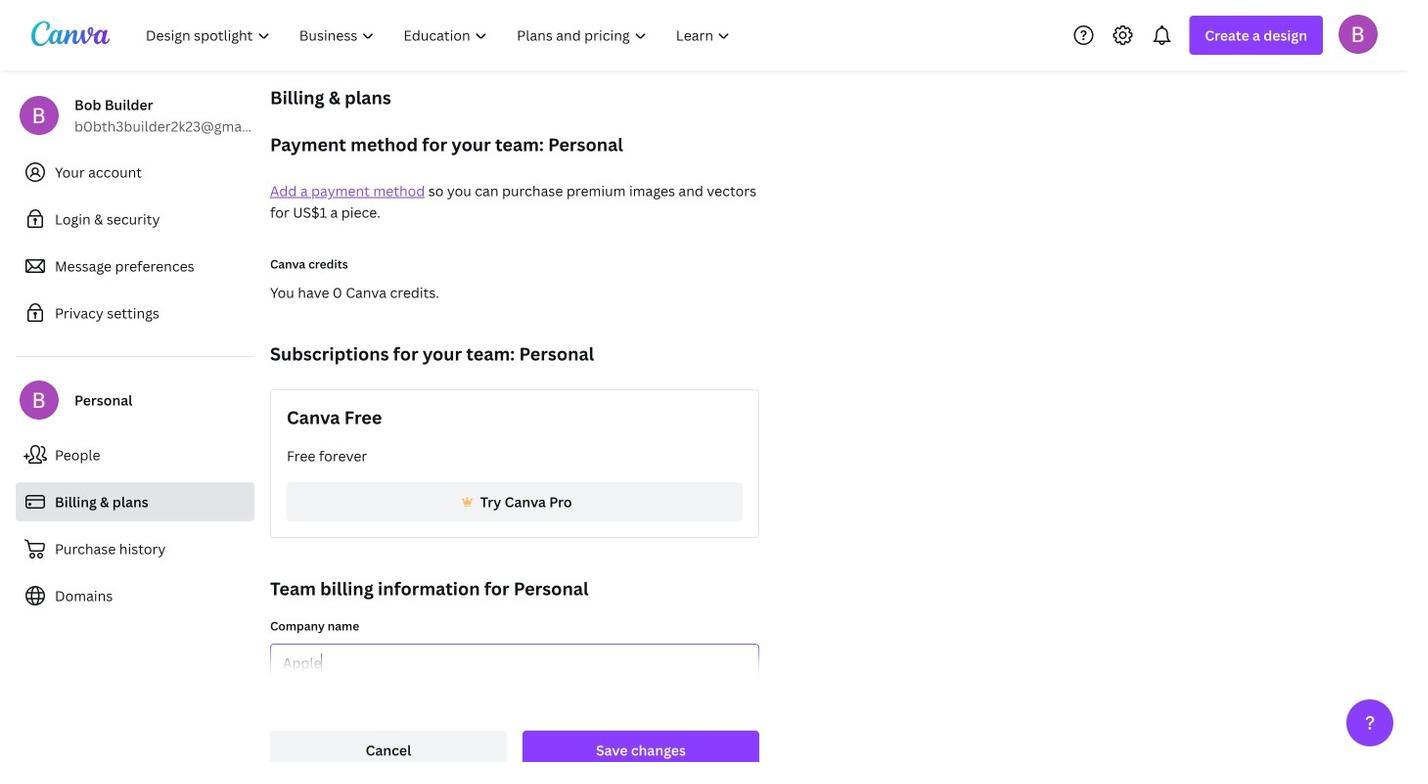 Task type: locate. For each thing, give the bounding box(es) containing it.
Enter your company name text field
[[283, 645, 747, 682]]

top level navigation element
[[133, 16, 747, 55]]



Task type: vqa. For each thing, say whether or not it's contained in the screenshot.
the recognizable
no



Task type: describe. For each thing, give the bounding box(es) containing it.
bob builder image
[[1339, 14, 1378, 54]]



